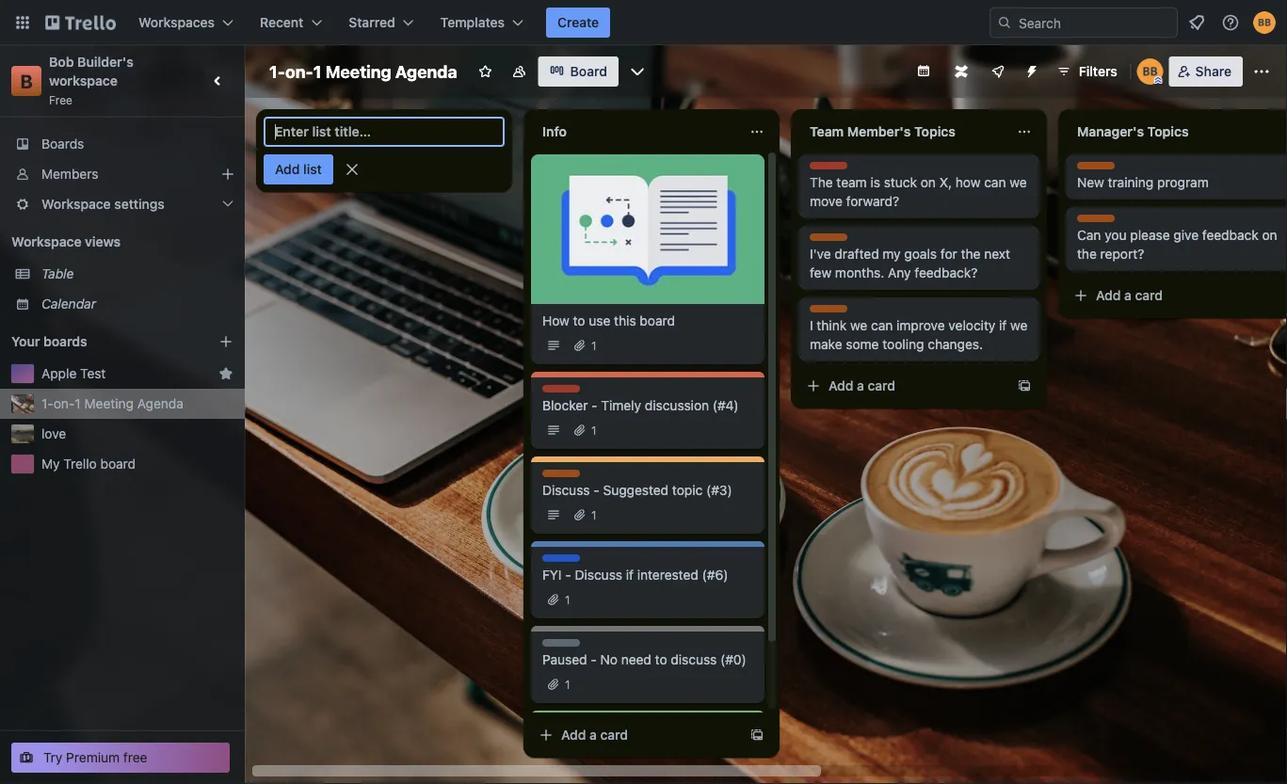 Task type: locate. For each thing, give the bounding box(es) containing it.
1 vertical spatial a
[[857, 378, 865, 394]]

starred icon image
[[219, 366, 234, 381]]

paused
[[543, 641, 583, 654], [543, 652, 587, 668]]

2 horizontal spatial add a card button
[[1066, 281, 1277, 311]]

on-
[[285, 61, 313, 81], [53, 396, 75, 412]]

discussion
[[645, 398, 709, 413]]

0 horizontal spatial create from template… image
[[750, 728, 765, 743]]

program
[[1158, 175, 1209, 190]]

1 vertical spatial 1-
[[41, 396, 53, 412]]

board link
[[538, 57, 619, 87]]

0 horizontal spatial agenda
[[137, 396, 184, 412]]

0 horizontal spatial on-
[[53, 396, 75, 412]]

we
[[1010, 175, 1027, 190], [851, 318, 868, 333], [1011, 318, 1028, 333]]

on left x,
[[921, 175, 936, 190]]

0 horizontal spatial on
[[921, 175, 936, 190]]

1
[[313, 61, 322, 81], [592, 339, 597, 352], [75, 396, 81, 412], [592, 424, 597, 437], [592, 509, 597, 522], [565, 593, 570, 607], [565, 678, 570, 691]]

give
[[1174, 227, 1199, 243]]

i think we can improve velocity if we make some tooling changes. link
[[810, 316, 1029, 354]]

0 horizontal spatial a
[[590, 728, 597, 743]]

add board image
[[219, 334, 234, 349]]

0 vertical spatial create from template… image
[[1285, 288, 1288, 303]]

add a card button down tooling
[[799, 371, 1010, 401]]

discuss
[[1078, 163, 1120, 176], [1078, 216, 1120, 229], [810, 235, 853, 248], [810, 306, 853, 319], [543, 471, 585, 484], [543, 483, 590, 498], [575, 568, 623, 583]]

any
[[888, 265, 911, 281]]

2 horizontal spatial a
[[1125, 288, 1132, 303]]

report?
[[1101, 246, 1145, 262]]

bob builder (bobbuilder40) image
[[1254, 11, 1276, 34]]

automation image
[[1017, 57, 1043, 83]]

1 down apple test at the left top
[[75, 396, 81, 412]]

2 horizontal spatial card
[[1136, 288, 1163, 303]]

agenda up 'love' link
[[137, 396, 184, 412]]

0 notifications image
[[1186, 11, 1208, 34]]

create button
[[546, 8, 611, 38]]

workspace settings button
[[0, 189, 245, 219]]

1 vertical spatial create from template… image
[[1017, 379, 1032, 394]]

color: red, title: "blocker" element
[[810, 162, 851, 176], [543, 385, 584, 399]]

discuss for can
[[1078, 216, 1120, 229]]

workspace
[[49, 73, 118, 89]]

1 vertical spatial add a card button
[[799, 371, 1010, 401]]

discuss inside discuss i've drafted my goals for the next few months. any feedback?
[[810, 235, 853, 248]]

calendar
[[41, 296, 96, 312]]

create from template… image for i've drafted my goals for the next few months. any feedback?
[[1017, 379, 1032, 394]]

your boards with 4 items element
[[11, 331, 190, 353]]

0 horizontal spatial meeting
[[84, 396, 134, 412]]

we right how
[[1010, 175, 1027, 190]]

0 vertical spatial card
[[1136, 288, 1163, 303]]

templates
[[441, 15, 505, 30]]

blocker inside blocker the team is stuck on x, how can we move forward?
[[810, 163, 851, 176]]

add a card down no
[[561, 728, 628, 743]]

- left no
[[591, 652, 597, 668]]

- left timely
[[592, 398, 598, 413]]

discuss inside discuss new training program
[[1078, 163, 1120, 176]]

color: orange, title: "discuss" element up make
[[810, 305, 853, 319]]

1 vertical spatial on
[[1263, 227, 1278, 243]]

1 horizontal spatial add a card
[[829, 378, 896, 394]]

2 horizontal spatial add a card
[[1096, 288, 1163, 303]]

workspace up table
[[11, 234, 82, 250]]

meeting
[[326, 61, 392, 81], [84, 396, 134, 412]]

star or unstar board image
[[478, 64, 493, 79]]

your boards
[[11, 334, 87, 349]]

1 horizontal spatial 1-on-1 meeting agenda
[[269, 61, 457, 81]]

add a card
[[1096, 288, 1163, 303], [829, 378, 896, 394], [561, 728, 628, 743]]

0 horizontal spatial topics
[[915, 124, 956, 139]]

b
[[20, 70, 33, 92]]

color: orange, title: "discuss" element
[[1078, 162, 1120, 176], [1078, 215, 1120, 229], [810, 234, 853, 248], [810, 305, 853, 319], [543, 470, 585, 484]]

discuss i think we can improve velocity if we make some tooling changes.
[[810, 306, 1028, 352]]

meeting inside board name text field
[[326, 61, 392, 81]]

if right velocity
[[999, 318, 1007, 333]]

color: orange, title: "discuss" element for you
[[1078, 215, 1120, 229]]

new training program link
[[1078, 173, 1288, 192]]

can
[[985, 175, 1006, 190], [871, 318, 893, 333]]

1 horizontal spatial create from template… image
[[1017, 379, 1032, 394]]

on inside discuss can you please give feedback on the report?
[[1263, 227, 1278, 243]]

how to use this board link
[[543, 312, 754, 331]]

0 horizontal spatial card
[[601, 728, 628, 743]]

1 down "blocker blocker - timely discussion (#4)"
[[592, 424, 597, 437]]

color: orange, title: "discuss" element left suggested at the bottom
[[543, 470, 585, 484]]

to left use
[[573, 313, 585, 329]]

try premium free button
[[11, 743, 230, 773]]

add a card down the some
[[829, 378, 896, 394]]

my trello board
[[41, 456, 136, 472]]

love
[[41, 426, 66, 442]]

training
[[1108, 175, 1154, 190]]

0 horizontal spatial the
[[961, 246, 981, 262]]

0 vertical spatial on-
[[285, 61, 313, 81]]

share button
[[1170, 57, 1243, 87]]

card down report?
[[1136, 288, 1163, 303]]

free
[[123, 750, 147, 766]]

free
[[49, 93, 73, 106]]

on right feedback
[[1263, 227, 1278, 243]]

card for report?
[[1136, 288, 1163, 303]]

blocker the team is stuck on x, how can we move forward?
[[810, 163, 1027, 209]]

add left list
[[275, 162, 300, 177]]

to
[[573, 313, 585, 329], [655, 652, 667, 668]]

back to home image
[[45, 8, 116, 38]]

please
[[1131, 227, 1170, 243]]

0 horizontal spatial add a card
[[561, 728, 628, 743]]

1 the from the left
[[961, 246, 981, 262]]

feedback
[[1203, 227, 1259, 243]]

add for manager's topics
[[1096, 288, 1121, 303]]

1 horizontal spatial to
[[655, 652, 667, 668]]

1 vertical spatial board
[[100, 456, 136, 472]]

on
[[921, 175, 936, 190], [1263, 227, 1278, 243]]

0 vertical spatial can
[[985, 175, 1006, 190]]

calendar link
[[41, 295, 234, 314]]

0 vertical spatial a
[[1125, 288, 1132, 303]]

0 vertical spatial meeting
[[326, 61, 392, 81]]

1 horizontal spatial add a card button
[[799, 371, 1010, 401]]

fyi - discuss if interested (#6) link
[[543, 566, 754, 585]]

Search field
[[1013, 8, 1177, 37]]

can right how
[[985, 175, 1006, 190]]

color: orange, title: "discuss" element down new
[[1078, 215, 1120, 229]]

1 vertical spatial workspace
[[11, 234, 82, 250]]

1 paused from the top
[[543, 641, 583, 654]]

1 horizontal spatial on
[[1263, 227, 1278, 243]]

0 vertical spatial to
[[573, 313, 585, 329]]

- left suggested at the bottom
[[594, 483, 600, 498]]

color: orange, title: "discuss" element up few in the right top of the page
[[810, 234, 853, 248]]

create
[[558, 15, 599, 30]]

suggested
[[603, 483, 669, 498]]

paused - no need to discuss (#0) link
[[543, 651, 754, 670]]

calendar power-up image
[[916, 63, 931, 78]]

search image
[[997, 15, 1013, 30]]

0 vertical spatial agenda
[[395, 61, 457, 81]]

i've drafted my goals for the next few months. any feedback? link
[[810, 245, 1029, 283]]

0 vertical spatial 1-on-1 meeting agenda
[[269, 61, 457, 81]]

card down no
[[601, 728, 628, 743]]

0 horizontal spatial color: red, title: "blocker" element
[[543, 385, 584, 399]]

- inside paused paused - no need to discuss (#0)
[[591, 652, 597, 668]]

meeting down test
[[84, 396, 134, 412]]

add a card button down need
[[531, 721, 742, 751]]

add a card button down can you please give feedback on the report? link
[[1066, 281, 1277, 311]]

workspace for workspace settings
[[41, 196, 111, 212]]

card
[[1136, 288, 1163, 303], [868, 378, 896, 394], [601, 728, 628, 743]]

1 horizontal spatial if
[[999, 318, 1007, 333]]

- inside fyi fyi - discuss if interested (#6)
[[565, 568, 571, 583]]

1 horizontal spatial on-
[[285, 61, 313, 81]]

my
[[883, 246, 901, 262]]

1 vertical spatial card
[[868, 378, 896, 394]]

1 horizontal spatial agenda
[[395, 61, 457, 81]]

workspaces
[[138, 15, 215, 30]]

stuck
[[884, 175, 917, 190]]

1-
[[269, 61, 285, 81], [41, 396, 53, 412]]

add down report?
[[1096, 288, 1121, 303]]

0 vertical spatial if
[[999, 318, 1007, 333]]

on- down 'apple' at top
[[53, 396, 75, 412]]

2 the from the left
[[1078, 246, 1097, 262]]

the right for
[[961, 246, 981, 262]]

if
[[999, 318, 1007, 333], [626, 568, 634, 583]]

table link
[[41, 265, 234, 284]]

agenda left star or unstar board 'icon'
[[395, 61, 457, 81]]

0 vertical spatial on
[[921, 175, 936, 190]]

a
[[1125, 288, 1132, 303], [857, 378, 865, 394], [590, 728, 597, 743]]

1- up love
[[41, 396, 53, 412]]

0 horizontal spatial 1-
[[41, 396, 53, 412]]

1 vertical spatial if
[[626, 568, 634, 583]]

1 topics from the left
[[915, 124, 956, 139]]

the inside discuss i've drafted my goals for the next few months. any feedback?
[[961, 246, 981, 262]]

0 vertical spatial add a card button
[[1066, 281, 1277, 311]]

topics up x,
[[915, 124, 956, 139]]

to right need
[[655, 652, 667, 668]]

1 horizontal spatial topics
[[1148, 124, 1189, 139]]

1 horizontal spatial meeting
[[326, 61, 392, 81]]

add down make
[[829, 378, 854, 394]]

add a card down report?
[[1096, 288, 1163, 303]]

my
[[41, 456, 60, 472]]

workspace down members at the left top of page
[[41, 196, 111, 212]]

1 fyi from the top
[[543, 556, 560, 569]]

discuss inside discuss can you please give feedback on the report?
[[1078, 216, 1120, 229]]

recent
[[260, 15, 304, 30]]

topics up discuss new training program
[[1148, 124, 1189, 139]]

agenda
[[395, 61, 457, 81], [137, 396, 184, 412]]

blocker blocker - timely discussion (#4)
[[543, 386, 739, 413]]

0 vertical spatial workspace
[[41, 196, 111, 212]]

0 vertical spatial 1-
[[269, 61, 285, 81]]

0 vertical spatial add a card
[[1096, 288, 1163, 303]]

discuss - suggested topic (#3) link
[[543, 481, 754, 500]]

b link
[[11, 66, 41, 96]]

board right this
[[640, 313, 675, 329]]

board down 'love' link
[[100, 456, 136, 472]]

1-on-1 meeting agenda down starred
[[269, 61, 457, 81]]

blocker
[[810, 163, 851, 176], [543, 386, 584, 399], [543, 398, 588, 413]]

add list
[[275, 162, 322, 177]]

primary element
[[0, 0, 1288, 45]]

customize views image
[[628, 62, 647, 81]]

workspace navigation collapse icon image
[[205, 68, 232, 94]]

workspace inside dropdown button
[[41, 196, 111, 212]]

discuss inside discuss i think we can improve velocity if we make some tooling changes.
[[810, 306, 853, 319]]

0 vertical spatial color: red, title: "blocker" element
[[810, 162, 851, 176]]

0 horizontal spatial 1-on-1 meeting agenda
[[41, 396, 184, 412]]

0 horizontal spatial if
[[626, 568, 634, 583]]

1 down recent popup button
[[313, 61, 322, 81]]

add a card for few
[[829, 378, 896, 394]]

this member is an admin of this board. image
[[1154, 76, 1163, 85]]

-
[[592, 398, 598, 413], [594, 483, 600, 498], [565, 568, 571, 583], [591, 652, 597, 668]]

1 inside board name text field
[[313, 61, 322, 81]]

card down the some
[[868, 378, 896, 394]]

apple
[[41, 366, 77, 381]]

is
[[871, 175, 881, 190]]

- for paused
[[591, 652, 597, 668]]

a down paused - no need to discuss (#0) link
[[590, 728, 597, 743]]

2 vertical spatial add a card button
[[531, 721, 742, 751]]

2 horizontal spatial create from template… image
[[1285, 288, 1288, 303]]

1- down the recent
[[269, 61, 285, 81]]

- up 'color: black, title: "paused"' element
[[565, 568, 571, 583]]

you
[[1105, 227, 1127, 243]]

drafted
[[835, 246, 879, 262]]

paused paused - no need to discuss (#0)
[[543, 641, 747, 668]]

color: red, title: "blocker" element up the move
[[810, 162, 851, 176]]

1 horizontal spatial 1-
[[269, 61, 285, 81]]

(#3)
[[706, 483, 733, 498]]

1 horizontal spatial color: red, title: "blocker" element
[[810, 162, 851, 176]]

color: red, title: "blocker" element left timely
[[543, 385, 584, 399]]

discuss can you please give feedback on the report?
[[1078, 216, 1278, 262]]

we up the some
[[851, 318, 868, 333]]

color: orange, title: "discuss" element for drafted
[[810, 234, 853, 248]]

1 vertical spatial add a card
[[829, 378, 896, 394]]

1 vertical spatial can
[[871, 318, 893, 333]]

filters
[[1079, 64, 1118, 79]]

meeting down starred
[[326, 61, 392, 81]]

topics inside text field
[[1148, 124, 1189, 139]]

on- inside '1-on-1 meeting agenda' link
[[53, 396, 75, 412]]

discuss for i've
[[810, 235, 853, 248]]

member's
[[848, 124, 911, 139]]

1 horizontal spatial can
[[985, 175, 1006, 190]]

1 horizontal spatial a
[[857, 378, 865, 394]]

0 horizontal spatial can
[[871, 318, 893, 333]]

1 vertical spatial color: red, title: "blocker" element
[[543, 385, 584, 399]]

team
[[810, 124, 844, 139]]

add down 'color: black, title: "paused"' element
[[561, 728, 586, 743]]

1 vertical spatial to
[[655, 652, 667, 668]]

the down can
[[1078, 246, 1097, 262]]

a down report?
[[1125, 288, 1132, 303]]

board
[[571, 64, 607, 79]]

2 vertical spatial add a card
[[561, 728, 628, 743]]

1-on-1 meeting agenda down apple test link
[[41, 396, 184, 412]]

1 horizontal spatial board
[[640, 313, 675, 329]]

open information menu image
[[1222, 13, 1240, 32]]

1 vertical spatial on-
[[53, 396, 75, 412]]

Board name text field
[[260, 57, 467, 87]]

(#4)
[[713, 398, 739, 413]]

create from template… image for can you please give feedback on the report?
[[1285, 288, 1288, 303]]

a down the some
[[857, 378, 865, 394]]

can up the some
[[871, 318, 893, 333]]

can inside blocker the team is stuck on x, how can we move forward?
[[985, 175, 1006, 190]]

- inside discuss discuss - suggested topic (#3)
[[594, 483, 600, 498]]

confluence icon image
[[955, 65, 968, 78]]

- inside "blocker blocker - timely discussion (#4)"
[[592, 398, 598, 413]]

1 horizontal spatial the
[[1078, 246, 1097, 262]]

0 vertical spatial board
[[640, 313, 675, 329]]

1-on-1 meeting agenda inside board name text field
[[269, 61, 457, 81]]

1 horizontal spatial card
[[868, 378, 896, 394]]

workspace
[[41, 196, 111, 212], [11, 234, 82, 250]]

Manager's Topics text field
[[1066, 117, 1273, 147]]

improve
[[897, 318, 945, 333]]

if left interested
[[626, 568, 634, 583]]

color: orange, title: "discuss" element down manager's
[[1078, 162, 1120, 176]]

recent button
[[249, 8, 334, 38]]

the inside discuss can you please give feedback on the report?
[[1078, 246, 1097, 262]]

2 topics from the left
[[1148, 124, 1189, 139]]

create from template… image
[[1285, 288, 1288, 303], [1017, 379, 1032, 394], [750, 728, 765, 743]]

on- down recent popup button
[[285, 61, 313, 81]]



Task type: describe. For each thing, give the bounding box(es) containing it.
need
[[621, 652, 652, 668]]

bob builder (bobbuilder40) image
[[1138, 58, 1164, 85]]

2 paused from the top
[[543, 652, 587, 668]]

Team Member's Topics text field
[[799, 117, 1006, 147]]

card for few
[[868, 378, 896, 394]]

discuss for discuss
[[543, 471, 585, 484]]

boards link
[[0, 129, 245, 159]]

0 horizontal spatial add a card button
[[531, 721, 742, 751]]

add for team member's topics
[[829, 378, 854, 394]]

1 down use
[[592, 339, 597, 352]]

add inside add list button
[[275, 162, 300, 177]]

power ups image
[[991, 64, 1006, 79]]

starred button
[[337, 8, 425, 38]]

views
[[85, 234, 121, 250]]

can inside discuss i think we can improve velocity if we make some tooling changes.
[[871, 318, 893, 333]]

discuss
[[671, 652, 717, 668]]

1 down discuss discuss - suggested topic (#3) in the bottom of the page
[[592, 509, 597, 522]]

team member's topics
[[810, 124, 956, 139]]

share
[[1196, 64, 1232, 79]]

workspace views
[[11, 234, 121, 250]]

workspace visible image
[[512, 64, 527, 79]]

try
[[43, 750, 63, 766]]

cancel list editing image
[[343, 160, 361, 179]]

Info text field
[[531, 117, 738, 147]]

- for fyi
[[565, 568, 571, 583]]

months.
[[835, 265, 885, 281]]

blocker for the
[[810, 163, 851, 176]]

Enter list title… text field
[[264, 117, 505, 147]]

(#0)
[[721, 652, 747, 668]]

add a card for report?
[[1096, 288, 1163, 303]]

color: orange, title: "discuss" element for think
[[810, 305, 853, 319]]

some
[[846, 337, 879, 352]]

love link
[[41, 425, 234, 444]]

add for info
[[561, 728, 586, 743]]

boards
[[43, 334, 87, 349]]

starred
[[349, 15, 395, 30]]

velocity
[[949, 318, 996, 333]]

bob builder's workspace link
[[49, 54, 137, 89]]

interested
[[637, 568, 699, 583]]

x,
[[940, 175, 952, 190]]

(#6)
[[702, 568, 728, 583]]

apple test
[[41, 366, 106, 381]]

1 down "color: blue, title: "fyi"" element
[[565, 593, 570, 607]]

bob
[[49, 54, 74, 70]]

discuss i've drafted my goals for the next few months. any feedback?
[[810, 235, 1011, 281]]

on- inside board name text field
[[285, 61, 313, 81]]

show menu image
[[1253, 62, 1272, 81]]

discuss for i
[[810, 306, 853, 319]]

topic
[[672, 483, 703, 498]]

1 vertical spatial 1-on-1 meeting agenda
[[41, 396, 184, 412]]

templates button
[[429, 8, 535, 38]]

color: red, title: "blocker" element for the team is stuck on x, how can we move forward?
[[810, 162, 851, 176]]

agenda inside board name text field
[[395, 61, 457, 81]]

add a card button for give
[[1066, 281, 1277, 311]]

trello
[[63, 456, 97, 472]]

2 vertical spatial a
[[590, 728, 597, 743]]

changes.
[[928, 337, 983, 352]]

for
[[941, 246, 958, 262]]

1 vertical spatial agenda
[[137, 396, 184, 412]]

use
[[589, 313, 611, 329]]

this
[[614, 313, 636, 329]]

1-on-1 meeting agenda link
[[41, 395, 234, 413]]

think
[[817, 318, 847, 333]]

builder's
[[77, 54, 134, 70]]

i've
[[810, 246, 831, 262]]

we right velocity
[[1011, 318, 1028, 333]]

filters button
[[1051, 57, 1123, 87]]

if inside fyi fyi - discuss if interested (#6)
[[626, 568, 634, 583]]

move
[[810, 194, 843, 209]]

how
[[543, 313, 570, 329]]

bob builder's workspace free
[[49, 54, 137, 106]]

1 down 'color: black, title: "paused"' element
[[565, 678, 570, 691]]

goals
[[905, 246, 937, 262]]

2 fyi from the top
[[543, 568, 562, 583]]

0 horizontal spatial to
[[573, 313, 585, 329]]

apple test link
[[41, 365, 211, 383]]

we inside blocker the team is stuck on x, how can we move forward?
[[1010, 175, 1027, 190]]

manager's topics
[[1078, 124, 1189, 139]]

forward?
[[846, 194, 900, 209]]

members
[[41, 166, 98, 182]]

1 vertical spatial meeting
[[84, 396, 134, 412]]

manager's
[[1078, 124, 1145, 139]]

no
[[601, 652, 618, 668]]

a for few
[[857, 378, 865, 394]]

on inside blocker the team is stuck on x, how can we move forward?
[[921, 175, 936, 190]]

new
[[1078, 175, 1105, 190]]

1- inside board name text field
[[269, 61, 285, 81]]

2 vertical spatial card
[[601, 728, 628, 743]]

few
[[810, 265, 832, 281]]

to inside paused paused - no need to discuss (#0)
[[655, 652, 667, 668]]

blocker for blocker
[[543, 386, 584, 399]]

workspace settings
[[41, 196, 165, 212]]

table
[[41, 266, 74, 282]]

2 vertical spatial create from template… image
[[750, 728, 765, 743]]

i
[[810, 318, 813, 333]]

info
[[543, 124, 567, 139]]

your
[[11, 334, 40, 349]]

how to use this board
[[543, 313, 675, 329]]

how
[[956, 175, 981, 190]]

blocker - timely discussion (#4) link
[[543, 397, 754, 415]]

the
[[810, 175, 833, 190]]

add a card button for goals
[[799, 371, 1010, 401]]

workspace for workspace views
[[11, 234, 82, 250]]

color: orange, title: "discuss" element for training
[[1078, 162, 1120, 176]]

- for discuss
[[594, 483, 600, 498]]

a for report?
[[1125, 288, 1132, 303]]

boards
[[41, 136, 84, 152]]

discuss for new
[[1078, 163, 1120, 176]]

add list button
[[264, 154, 333, 185]]

discuss new training program
[[1078, 163, 1209, 190]]

if inside discuss i think we can improve velocity if we make some tooling changes.
[[999, 318, 1007, 333]]

discuss discuss - suggested topic (#3)
[[543, 471, 733, 498]]

make
[[810, 337, 843, 352]]

color: blue, title: "fyi" element
[[543, 555, 580, 569]]

0 horizontal spatial board
[[100, 456, 136, 472]]

discuss inside fyi fyi - discuss if interested (#6)
[[575, 568, 623, 583]]

members link
[[0, 159, 245, 189]]

color: red, title: "blocker" element for blocker - timely discussion (#4)
[[543, 385, 584, 399]]

topics inside text box
[[915, 124, 956, 139]]

test
[[80, 366, 106, 381]]

settings
[[114, 196, 165, 212]]

premium
[[66, 750, 120, 766]]

tooling
[[883, 337, 924, 352]]

- for blocker
[[592, 398, 598, 413]]

color: black, title: "paused" element
[[543, 640, 583, 654]]



Task type: vqa. For each thing, say whether or not it's contained in the screenshot.
field
no



